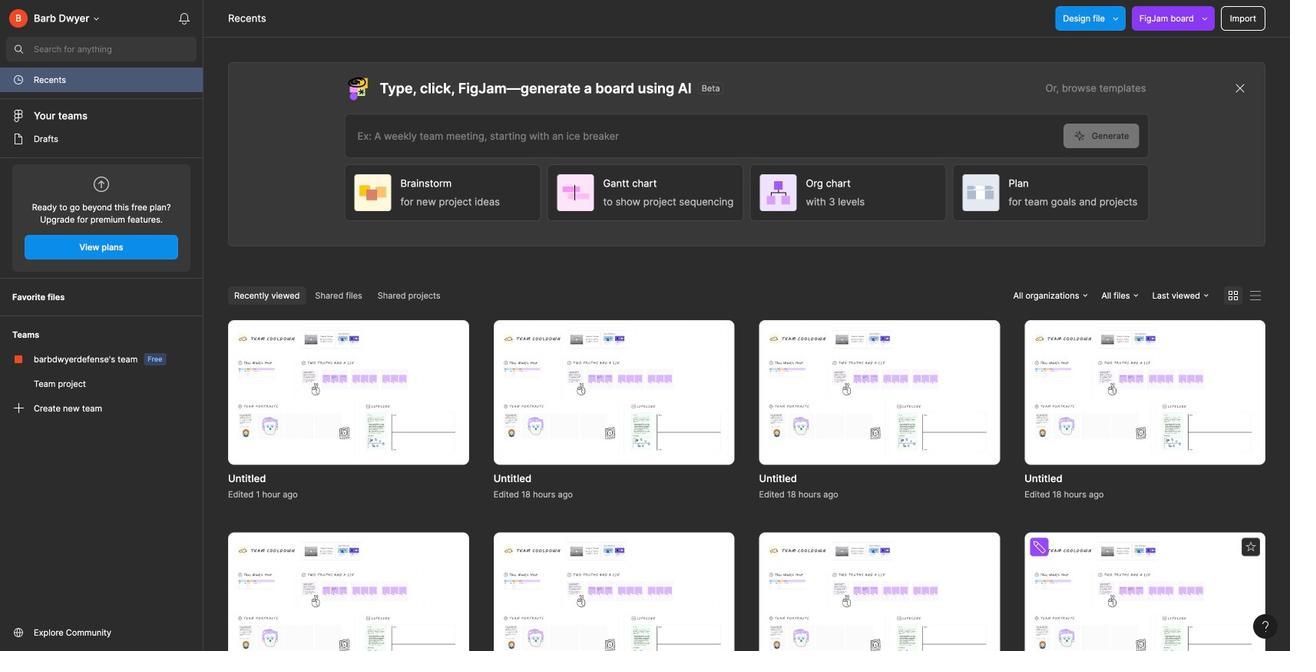 Task type: describe. For each thing, give the bounding box(es) containing it.
recent 16 image
[[12, 74, 25, 86]]



Task type: locate. For each thing, give the bounding box(es) containing it.
Search for anything text field
[[34, 43, 197, 55]]

help image
[[1263, 622, 1269, 632]]

file thumbnail image
[[236, 330, 462, 455], [502, 330, 727, 455], [767, 330, 993, 455], [1033, 330, 1259, 455], [236, 543, 462, 652], [502, 543, 727, 652], [767, 543, 993, 652], [1033, 543, 1259, 652]]

search 32 image
[[6, 37, 31, 61]]

community 16 image
[[12, 627, 25, 639]]

Ex: A weekly team meeting, starting with an ice breaker field
[[345, 114, 1064, 158]]

page 16 image
[[12, 133, 25, 145]]

bell 32 image
[[172, 6, 197, 31]]



Task type: vqa. For each thing, say whether or not it's contained in the screenshot.
"search 32" icon
yes



